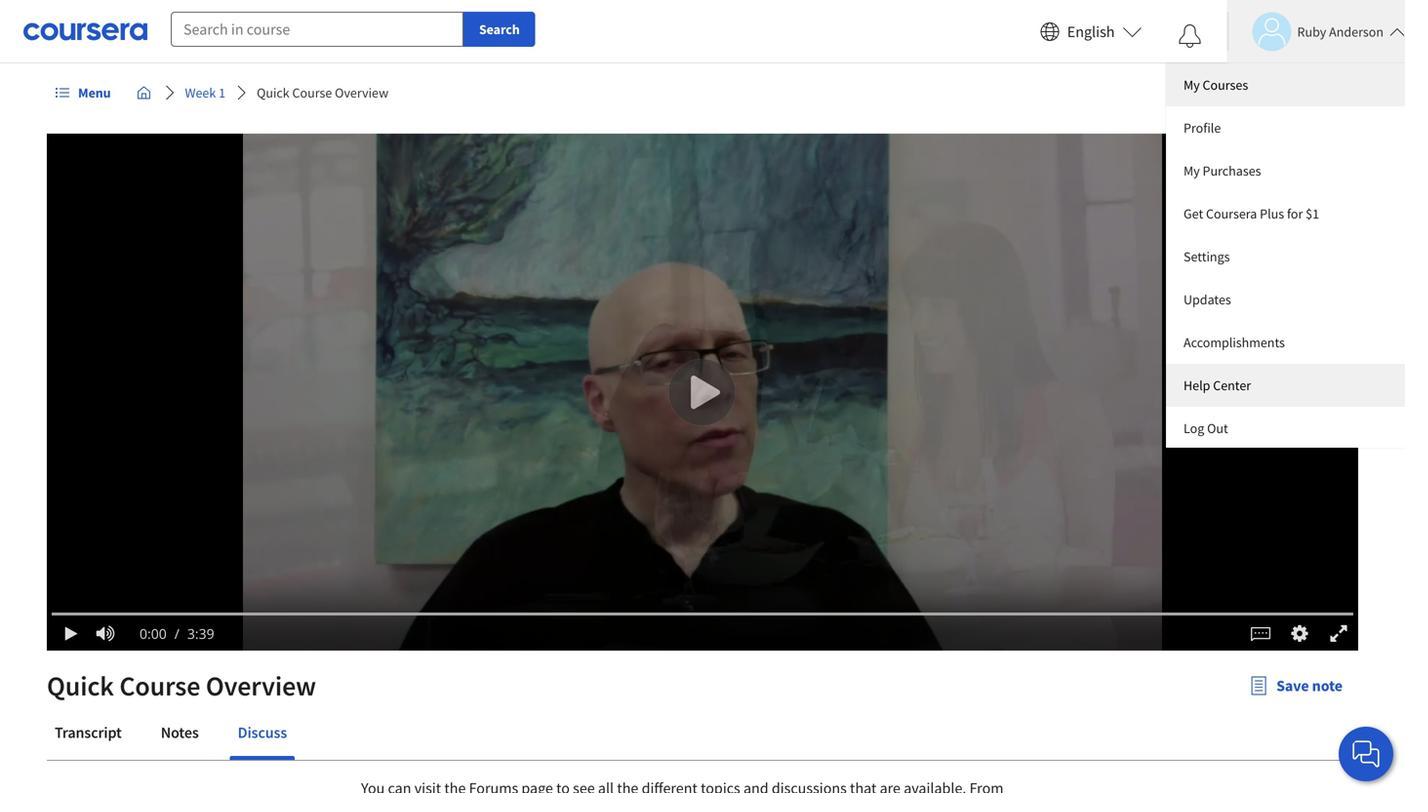 Task type: describe. For each thing, give the bounding box(es) containing it.
$1
[[1306, 205, 1320, 223]]

show notifications image
[[1178, 24, 1202, 48]]

play image
[[61, 626, 81, 641]]

plus
[[1260, 205, 1285, 223]]

ruby anderson button
[[1227, 12, 1405, 51]]

coursera
[[1206, 205, 1257, 223]]

settings link
[[1166, 235, 1405, 278]]

profile link
[[1166, 106, 1405, 149]]

0:00
[[140, 625, 167, 643]]

3:39
[[187, 625, 214, 643]]

my purchases
[[1184, 162, 1261, 180]]

transcript button
[[47, 710, 130, 756]]

1
[[219, 84, 226, 102]]

help
[[1184, 377, 1211, 394]]

anderson
[[1329, 23, 1384, 41]]

/
[[174, 625, 179, 643]]

note
[[1312, 676, 1343, 696]]

ruby anderson menu
[[1166, 63, 1405, 448]]

search button
[[464, 12, 535, 47]]

english button
[[1032, 0, 1150, 63]]

week 1 link
[[177, 75, 233, 110]]

quick course overview link
[[249, 75, 396, 110]]

menu
[[78, 84, 111, 102]]

updates
[[1184, 291, 1231, 308]]

courses
[[1203, 76, 1248, 94]]

get coursera plus for $1 link
[[1166, 192, 1405, 235]]

coursera image
[[23, 16, 147, 47]]



Task type: locate. For each thing, give the bounding box(es) containing it.
for
[[1287, 205, 1303, 223]]

log out button
[[1166, 407, 1405, 448]]

1 vertical spatial quick course overview
[[47, 669, 316, 703]]

course down search in course text field at the top
[[292, 84, 332, 102]]

help center link
[[1166, 364, 1405, 407]]

accomplishments
[[1184, 334, 1285, 351]]

full screen image
[[1326, 624, 1352, 644]]

0 horizontal spatial quick
[[47, 669, 114, 703]]

Search in course text field
[[171, 12, 464, 47]]

search
[[479, 20, 520, 38]]

0 vertical spatial overview
[[335, 84, 389, 102]]

get
[[1184, 205, 1204, 223]]

0 horizontal spatial overview
[[206, 669, 316, 703]]

out
[[1207, 420, 1228, 437]]

0:00 / 3:39
[[140, 625, 214, 643]]

save note button
[[1234, 663, 1359, 710]]

1 horizontal spatial quick
[[257, 84, 290, 102]]

1 vertical spatial quick
[[47, 669, 114, 703]]

my courses link
[[1166, 63, 1405, 106]]

menu button
[[47, 75, 119, 110]]

log
[[1184, 420, 1205, 437]]

discuss button
[[230, 710, 295, 756]]

my inside my purchases link
[[1184, 162, 1200, 180]]

log out
[[1184, 420, 1228, 437]]

course
[[292, 84, 332, 102], [119, 669, 200, 703]]

my inside my courses link
[[1184, 76, 1200, 94]]

chat with us image
[[1351, 739, 1382, 770]]

get coursera plus for $1
[[1184, 205, 1320, 223]]

3 minutes 39 seconds element
[[187, 625, 214, 643]]

1 my from the top
[[1184, 76, 1200, 94]]

0 vertical spatial quick
[[257, 84, 290, 102]]

save
[[1277, 676, 1309, 696]]

course up notes button
[[119, 669, 200, 703]]

overview down search in course text field at the top
[[335, 84, 389, 102]]

1 horizontal spatial course
[[292, 84, 332, 102]]

profile
[[1184, 119, 1221, 137]]

quick course overview inside quick course overview link
[[257, 84, 389, 102]]

my for my courses
[[1184, 76, 1200, 94]]

mute image
[[93, 624, 118, 644]]

center
[[1213, 377, 1251, 394]]

0 horizontal spatial course
[[119, 669, 200, 703]]

quick course overview
[[257, 84, 389, 102], [47, 669, 316, 703]]

ruby
[[1298, 23, 1327, 41]]

1 vertical spatial course
[[119, 669, 200, 703]]

english
[[1068, 22, 1115, 41]]

quick course overview down search in course text field at the top
[[257, 84, 389, 102]]

settings
[[1184, 248, 1230, 265]]

quick course overview up notes button
[[47, 669, 316, 703]]

0 vertical spatial quick course overview
[[257, 84, 389, 102]]

related lecture content tabs tab list
[[47, 710, 1359, 760]]

1 vertical spatial my
[[1184, 162, 1200, 180]]

purchases
[[1203, 162, 1261, 180]]

week
[[185, 84, 216, 102]]

0 vertical spatial course
[[292, 84, 332, 102]]

0 vertical spatial my
[[1184, 76, 1200, 94]]

home image
[[136, 85, 152, 101]]

week 1
[[185, 84, 226, 102]]

quick up transcript button
[[47, 669, 114, 703]]

overview
[[335, 84, 389, 102], [206, 669, 316, 703]]

accomplishments link
[[1166, 321, 1405, 364]]

help center
[[1184, 377, 1251, 394]]

0 minutes 0 seconds element
[[140, 625, 167, 643]]

quick right 1 at the left of the page
[[257, 84, 290, 102]]

discuss
[[238, 723, 287, 743]]

my for my purchases
[[1184, 162, 1200, 180]]

my left courses
[[1184, 76, 1200, 94]]

notes
[[161, 723, 199, 743]]

notes button
[[153, 710, 207, 756]]

1 vertical spatial overview
[[206, 669, 316, 703]]

2 my from the top
[[1184, 162, 1200, 180]]

my left purchases
[[1184, 162, 1200, 180]]

updates link
[[1166, 278, 1405, 321]]

1 horizontal spatial overview
[[335, 84, 389, 102]]

overview inside quick course overview link
[[335, 84, 389, 102]]

my
[[1184, 76, 1200, 94], [1184, 162, 1200, 180]]

my courses
[[1184, 76, 1248, 94]]

ruby anderson
[[1298, 23, 1384, 41]]

transcript
[[55, 723, 122, 743]]

overview up discuss
[[206, 669, 316, 703]]

quick
[[257, 84, 290, 102], [47, 669, 114, 703]]

my purchases link
[[1166, 149, 1405, 192]]

save note
[[1277, 676, 1343, 696]]



Task type: vqa. For each thing, say whether or not it's contained in the screenshot.
coursera
yes



